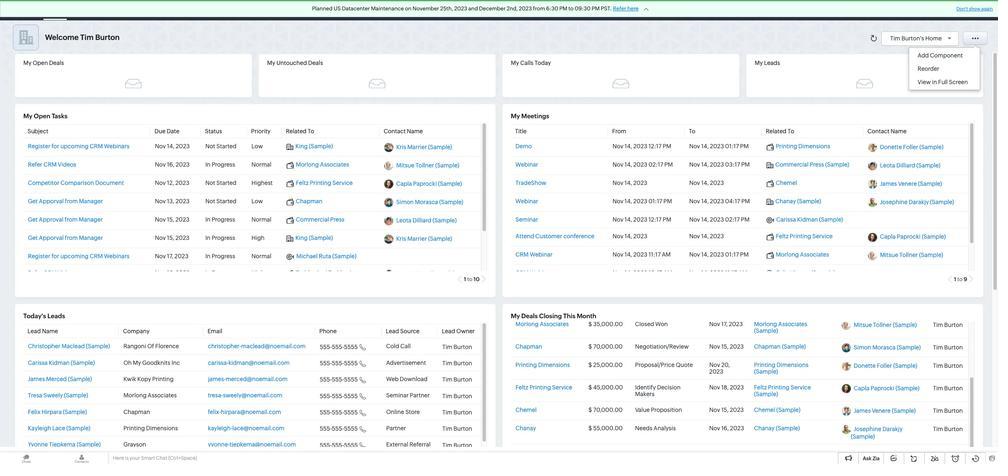Task type: describe. For each thing, give the bounding box(es) containing it.
grayson
[[124, 442, 146, 449]]

2 vertical spatial morlong associates link
[[516, 321, 569, 328]]

1 horizontal spatial feltz printing service
[[516, 385, 573, 391]]

1 vertical spatial mitsue tollner (sample) link
[[881, 252, 944, 259]]

mitsue tollner (sample) link for normal
[[397, 162, 460, 169]]

reorder
[[918, 65, 940, 72]]

0 horizontal spatial carissa kidman (sample) link
[[28, 360, 95, 366]]

manager for normal
[[79, 217, 103, 223]]

seminar for seminar partner
[[386, 393, 409, 399]]

1 vertical spatial kidman
[[49, 360, 70, 366]]

1 vertical spatial feltz printing service link
[[767, 233, 833, 240]]

1 horizontal spatial felix hirpara (sample)
[[777, 270, 836, 276]]

$ for printing dimensions
[[589, 362, 593, 369]]

1 horizontal spatial chemel link
[[767, 180, 798, 187]]

setup element
[[940, 0, 956, 20]]

highest
[[252, 180, 273, 187]]

again
[[982, 6, 994, 11]]

view
[[918, 79, 932, 86]]

paprocki for marrier
[[413, 181, 437, 187]]

capla paprocki (sample) for marrier
[[397, 181, 462, 187]]

my for my untouched deals
[[267, 60, 276, 66]]

lead name
[[28, 328, 58, 335]]

identify
[[636, 385, 656, 391]]

kris marrier (sample) for high
[[397, 236, 453, 242]]

$ 25,000.00
[[589, 362, 623, 369]]

1 vertical spatial donette foller (sample) link
[[855, 363, 918, 370]]

tim burton's home
[[891, 35, 943, 42]]

1 vertical spatial capla
[[881, 234, 897, 241]]

2 to from the left
[[689, 128, 696, 135]]

attend customer conference
[[516, 233, 595, 240]]

started for nov 13, 2023
[[217, 198, 237, 205]]

0 vertical spatial printing dimensions
[[776, 143, 831, 150]]

(sample) inside feltz printing service (sample)
[[755, 391, 779, 398]]

0 horizontal spatial 02:17
[[649, 162, 664, 168]]

refer crm videos for normal
[[28, 162, 76, 168]]

decision
[[658, 385, 681, 391]]

demo link
[[516, 143, 532, 150]]

1 horizontal spatial printing dimensions
[[516, 362, 570, 369]]

my for my open deals
[[23, 60, 32, 66]]

1 vertical spatial james venere (sample) link
[[855, 408, 917, 415]]

2 vertical spatial feltz printing service link
[[516, 385, 573, 391]]

1 vertical spatial 17,
[[722, 321, 728, 328]]

register for upcoming crm webinars link for nov 17, 2023
[[28, 253, 130, 260]]

1 vertical spatial mitsue tollner (sample)
[[881, 252, 944, 259]]

2 vertical spatial nov 16, 2023
[[710, 426, 745, 432]]

get apporval from manager link for nov 13, 2023
[[28, 198, 103, 205]]

1 horizontal spatial kidman
[[798, 217, 819, 223]]

16, for high
[[167, 270, 175, 276]]

conference
[[564, 233, 595, 240]]

$ 55,000.00
[[589, 426, 623, 432]]

0 vertical spatial nov 17, 2023
[[155, 253, 189, 260]]

0 horizontal spatial felix
[[28, 409, 40, 416]]

leads for my leads
[[765, 60, 781, 66]]

chat
[[156, 456, 167, 462]]

get approval from manager
[[28, 217, 103, 223]]

download
[[400, 376, 428, 383]]

mitsue tollner (sample) for normal
[[397, 162, 460, 169]]

low for chapman
[[252, 198, 263, 205]]

1 horizontal spatial 02:17
[[726, 217, 740, 223]]

1 vertical spatial paprocki
[[898, 234, 921, 241]]

competitor comparison document link
[[28, 180, 124, 187]]

title link
[[516, 128, 527, 135]]

6 5555 from the top
[[344, 426, 358, 433]]

feltz inside feltz printing service (sample)
[[755, 385, 768, 391]]

not for nov 13, 2023
[[206, 198, 215, 205]]

1 related to link from the left
[[286, 128, 315, 135]]

3 to from the left
[[788, 128, 795, 135]]

0 horizontal spatial felix hirpara (sample)
[[28, 409, 87, 416]]

2 horizontal spatial mitsue
[[881, 252, 899, 259]]

555-555-5555 for web
[[320, 377, 358, 383]]

felix-
[[208, 409, 221, 416]]

1 vertical spatial nov 14, 2023 02:17 pm
[[690, 217, 750, 223]]

open for tasks
[[34, 113, 50, 120]]

yvonne-tjepkema@noemail.com
[[208, 442, 296, 449]]

6:30
[[547, 5, 559, 12]]

my open tasks
[[23, 113, 68, 120]]

simon morasca (sample) for low
[[397, 199, 464, 206]]

due date
[[155, 128, 179, 135]]

1 vertical spatial carissa
[[28, 360, 48, 366]]

lead owner
[[442, 328, 475, 335]]

progress for michael
[[212, 253, 235, 260]]

upgrade
[[809, 10, 833, 16]]

simon morasca (sample) link for low
[[397, 199, 464, 206]]

nov 18, 2023
[[710, 385, 745, 391]]

0 horizontal spatial 11:17
[[649, 251, 661, 258]]

webinars for nov 14, 2023
[[104, 143, 130, 150]]

1 vertical spatial capla paprocki (sample) link
[[881, 234, 947, 241]]

printing dimensions (sample)
[[755, 362, 809, 376]]

owner
[[457, 328, 475, 335]]

press for commercial press (sample)
[[810, 162, 825, 168]]

1 vertical spatial donette
[[855, 363, 876, 370]]

1 vertical spatial 11:17
[[726, 270, 738, 276]]

upcoming for nov 17, 2023
[[60, 253, 89, 260]]

nov 14, 2023 01:17 pm for am
[[690, 251, 749, 258]]

king (sample) link for high
[[287, 235, 333, 242]]

$ 70,000.00 for negotiation/review
[[589, 344, 623, 351]]

1 vertical spatial chapman link
[[516, 344, 543, 351]]

felix-hirpara@noemail.com
[[208, 409, 281, 416]]

0 vertical spatial felix
[[777, 270, 789, 276]]

lead name link
[[28, 328, 58, 335]]

from left 6:30
[[533, 5, 545, 12]]

wieser
[[411, 271, 430, 277]]

closing
[[540, 313, 562, 320]]

online
[[386, 409, 405, 416]]

0 vertical spatial james venere (sample) link
[[881, 181, 943, 187]]

1 vertical spatial nov 17, 2023
[[710, 321, 744, 328]]

chapman down "closing"
[[516, 344, 543, 351]]

untouched
[[277, 60, 307, 66]]

webinars for nov 17, 2023
[[104, 253, 130, 260]]

20,
[[722, 362, 730, 369]]

9
[[965, 277, 968, 283]]

yvonne-tjepkema@noemail.com link
[[208, 442, 296, 449]]

here
[[628, 5, 639, 12]]

2 horizontal spatial morlong associates link
[[767, 251, 830, 259]]

sage
[[397, 271, 410, 277]]

01:17 for pm
[[726, 143, 740, 150]]

0 horizontal spatial felix hirpara (sample) link
[[28, 409, 87, 416]]

1 vertical spatial chanay (sample) link
[[755, 426, 801, 432]]

0 horizontal spatial hirpara
[[42, 409, 62, 416]]

josephine for bottom josephine darakjy (sample) link
[[855, 426, 882, 433]]

feltz printing service (sample) link
[[755, 385, 812, 398]]

2 related to link from the left
[[766, 128, 795, 135]]

0 horizontal spatial chanay
[[516, 426, 537, 432]]

$ for chanay
[[589, 426, 593, 432]]

ask zia
[[864, 456, 880, 462]]

0 vertical spatial carissa kidman (sample) link
[[767, 217, 844, 224]]

printing inside printing dimensions (sample)
[[755, 362, 776, 369]]

04:17
[[726, 198, 741, 205]]

carissa-kidman@noemail.com
[[208, 360, 290, 366]]

lead for lead owner
[[442, 328, 456, 335]]

needs analysis
[[636, 426, 676, 432]]

in for michael
[[206, 253, 211, 260]]

carissa-kidman@noemail.com link
[[208, 360, 290, 366]]

0 horizontal spatial chemel
[[516, 407, 537, 414]]

nov 14, 2023 for register for upcoming crm webinars
[[155, 143, 190, 150]]

kwik
[[124, 376, 136, 383]]

2 contact name link from the left
[[868, 128, 907, 135]]

register for upcoming crm webinars link for nov 14, 2023
[[28, 143, 130, 150]]

mitsue tollner (sample) link for nov 17, 2023
[[855, 322, 918, 329]]

christopher-maclead@noemail.com link
[[208, 343, 306, 350]]

1 vertical spatial nov 14, 2023 01:17 pm
[[613, 198, 673, 205]]

nov 14, 2023 03:17 pm
[[690, 162, 751, 168]]

company link
[[123, 328, 150, 335]]

1 vertical spatial chanay (sample)
[[755, 426, 801, 432]]

related for 2nd related to link from the left
[[766, 128, 787, 135]]

12:17 for nov 14, 2023 01:17 pm
[[649, 143, 662, 150]]

1 horizontal spatial leota dilliard (sample) link
[[881, 162, 941, 169]]

1 vertical spatial capla paprocki (sample)
[[881, 234, 947, 241]]

10
[[474, 277, 480, 283]]

0 vertical spatial donette foller (sample) link
[[881, 144, 944, 151]]

tradeshow
[[516, 180, 547, 187]]

in progress for king (sample)
[[206, 235, 235, 242]]

simon morasca (sample) link for nov 15, 2023
[[855, 345, 922, 351]]

title
[[516, 128, 527, 135]]

search element
[[873, 0, 890, 20]]

tim burton's home link
[[891, 35, 955, 42]]

$ 35,000.00
[[589, 321, 623, 328]]

2 vertical spatial 16,
[[722, 426, 730, 432]]

0 vertical spatial donette
[[881, 144, 903, 151]]

started for nov 12, 2023
[[217, 180, 237, 187]]

1 vertical spatial donette foller (sample)
[[855, 363, 918, 370]]

cold call
[[386, 343, 411, 350]]

crm webinar for nov 14, 2023 11:17 am
[[516, 251, 553, 258]]

555-555-5555 for external
[[320, 442, 358, 449]]

0 vertical spatial hirpara
[[791, 270, 811, 276]]

simon for nov 15, 2023
[[855, 345, 872, 351]]

in for morlong
[[206, 162, 211, 168]]

0 vertical spatial printing dimensions link
[[767, 143, 831, 151]]

lead owner link
[[442, 328, 475, 335]]

am for nov 14, 2023 11:17 am
[[664, 270, 673, 276]]

chapman up the commercial press 'link'
[[296, 198, 323, 205]]

0 vertical spatial chanay (sample)
[[776, 198, 822, 205]]

1 horizontal spatial carissa kidman (sample)
[[777, 217, 844, 223]]

register for nov 17, 2023
[[28, 253, 50, 260]]

florence
[[155, 343, 179, 350]]

nov 14, 2023 for attend customer conference
[[613, 233, 648, 240]]

0 vertical spatial chanay (sample) link
[[767, 198, 822, 205]]

tresa-sweely@noemail.com link
[[208, 393, 283, 399]]

carissa-
[[208, 360, 229, 366]]

goodknits
[[142, 360, 170, 366]]

christopher maclead (sample) link
[[28, 343, 110, 350]]

in
[[933, 79, 938, 86]]

deals for my untouched deals
[[308, 60, 323, 66]]

1 horizontal spatial to
[[569, 5, 574, 12]]

morlong inside "morlong associates (sample)"
[[755, 321, 778, 328]]

to for my open tasks
[[468, 277, 473, 283]]

marketplace element
[[923, 0, 940, 20]]

0 horizontal spatial chemel link
[[516, 407, 537, 414]]

quotes link
[[409, 0, 442, 20]]

feltz printing service for middle feltz printing service link
[[776, 233, 833, 240]]

home
[[926, 35, 943, 42]]

associates inside "morlong associates (sample)"
[[779, 321, 808, 328]]

marrier for high
[[408, 236, 427, 242]]

0 horizontal spatial foller
[[878, 363, 893, 370]]

marrier for low
[[408, 144, 427, 151]]

manager for low
[[79, 198, 103, 205]]

printing dimensions (sample) link
[[755, 362, 809, 376]]

0 horizontal spatial printing dimensions
[[124, 425, 178, 432]]

0 vertical spatial foller
[[904, 144, 919, 151]]

christopher
[[28, 343, 60, 350]]

yvonne
[[28, 442, 48, 449]]

signals element
[[890, 0, 906, 20]]

0 horizontal spatial printing dimensions link
[[516, 362, 570, 369]]

kris marrier (sample) link for high
[[397, 236, 453, 242]]

1 vertical spatial 01:17
[[649, 198, 663, 205]]

burton's
[[902, 35, 925, 42]]

normal for morlong
[[252, 162, 272, 168]]

proposition
[[652, 407, 683, 414]]

feltz printing service (sample)
[[755, 385, 812, 398]]

josephine darakjy (sample) for top josephine darakjy (sample) link
[[881, 199, 955, 206]]

james merced (sample) link
[[28, 376, 92, 383]]

1 vertical spatial tollner
[[900, 252, 919, 259]]

chats image
[[0, 453, 53, 465]]

2 horizontal spatial chemel
[[776, 180, 798, 187]]

from
[[613, 128, 627, 135]]

in for commercial
[[206, 217, 211, 223]]

1 contact name link from the left
[[384, 128, 423, 135]]

deals for my open deals
[[49, 60, 64, 66]]

lead for lead source
[[386, 328, 399, 335]]

simon for low
[[397, 199, 414, 206]]

michael ruta (sample)
[[297, 253, 357, 260]]

negotiation/review
[[636, 344, 689, 351]]

1 get from the top
[[28, 198, 38, 205]]

$ for chapman
[[589, 344, 593, 351]]

1 horizontal spatial felix hirpara (sample) link
[[767, 270, 836, 277]]

get for commercial
[[28, 217, 38, 223]]

2 truhlar from the left
[[329, 270, 348, 276]]

chemel (sample)
[[755, 407, 801, 414]]

1 truhlar from the left
[[296, 270, 315, 276]]

commercial press
[[296, 217, 345, 223]]

leads link
[[70, 0, 100, 20]]

1 to from the left
[[308, 128, 315, 135]]

0 vertical spatial morlong associates link
[[287, 162, 349, 169]]

purchase orders
[[496, 7, 541, 14]]

0 vertical spatial nov 14, 2023 11:17 am
[[613, 251, 671, 258]]

1 horizontal spatial partner
[[410, 393, 430, 399]]

on
[[405, 5, 412, 12]]

6 555-555-5555 from the top
[[320, 426, 358, 433]]

name for first "contact name" link from right
[[891, 128, 907, 135]]

oh
[[124, 360, 132, 366]]

email link
[[208, 328, 223, 335]]

2 horizontal spatial deals
[[522, 313, 538, 320]]

0 horizontal spatial 17,
[[167, 253, 173, 260]]

register for upcoming crm webinars for nov 17, 2023
[[28, 253, 130, 260]]

0 horizontal spatial nov 14, 2023 02:17 pm
[[613, 162, 674, 168]]

james for james venere (sample) 'link' to the top
[[881, 181, 898, 187]]

morasca for nov 15, 2023
[[873, 345, 896, 351]]

competitor comparison document
[[28, 180, 124, 187]]

nov 16, 2023 for normal
[[155, 162, 190, 168]]

name for lead name link
[[42, 328, 58, 335]]

nov 16, 2023 for high
[[155, 270, 190, 276]]

low for king (sample)
[[252, 143, 263, 150]]

josephine darakjy (sample) for bottom josephine darakjy (sample) link
[[852, 426, 903, 441]]

2 555-555-5555 from the top
[[320, 360, 358, 367]]

priority link
[[251, 128, 271, 135]]

planned us datacenter maintenance on november 25th, 2023 and december 2nd, 2023 from 6:30 pm to 09:30 pm pst. refer here
[[312, 5, 639, 12]]

0 vertical spatial chapman link
[[287, 198, 323, 206]]

0 horizontal spatial carissa kidman (sample)
[[28, 360, 95, 366]]

full
[[939, 79, 949, 86]]

0 vertical spatial josephine darakjy (sample) link
[[881, 199, 955, 206]]

2 horizontal spatial chanay
[[776, 198, 797, 205]]

today
[[535, 60, 551, 66]]

status link
[[205, 128, 222, 135]]

(sample) inside printing dimensions (sample)
[[755, 369, 779, 376]]

my untouched deals
[[267, 60, 323, 66]]

1 horizontal spatial chanay
[[755, 426, 775, 432]]

0 vertical spatial feltz printing service link
[[287, 180, 353, 187]]

welcome
[[45, 33, 79, 42]]



Task type: locate. For each thing, give the bounding box(es) containing it.
morlong associates (sample)
[[755, 321, 808, 335]]

2 orders from the left
[[522, 7, 541, 14]]

get apporval from manager for nov 13, 2023
[[28, 198, 103, 205]]

1 horizontal spatial commercial
[[776, 162, 809, 168]]

2 webinar link from the top
[[516, 198, 539, 205]]

1 king (sample) link from the top
[[287, 143, 333, 150]]

1 horizontal spatial capla
[[855, 386, 870, 392]]

0 horizontal spatial name
[[42, 328, 58, 335]]

1 refer crm videos link from the top
[[28, 162, 76, 168]]

1 related to from the left
[[286, 128, 315, 135]]

1 vertical spatial leota dilliard (sample) link
[[397, 217, 457, 224]]

1 horizontal spatial contact name link
[[868, 128, 907, 135]]

1 king (sample) from the top
[[296, 143, 333, 150]]

1 vertical spatial refer crm videos link
[[28, 270, 76, 276]]

partner down online
[[386, 425, 406, 432]]

1 70,000.00 from the top
[[594, 344, 623, 351]]

1 horizontal spatial deals
[[308, 60, 323, 66]]

$ left 55,000.00
[[589, 426, 593, 432]]

closed
[[636, 321, 655, 328]]

1 left "10" at the left bottom of page
[[464, 277, 467, 283]]

0 vertical spatial webinar link
[[516, 162, 539, 168]]

lead down today's
[[28, 328, 41, 335]]

customer
[[536, 233, 563, 240]]

4 $ from the top
[[589, 385, 593, 391]]

nov 12, 2023
[[155, 180, 190, 187]]

james venere (sample) for james venere (sample) 'link' to the top
[[881, 181, 943, 187]]

seminar up online
[[386, 393, 409, 399]]

chemel link down commercial press (sample) link
[[767, 180, 798, 187]]

2 contact from the left
[[868, 128, 890, 135]]

1 to 10
[[464, 277, 480, 283]]

2 vertical spatial capla paprocki (sample) link
[[855, 386, 920, 392]]

get apporval from manager down get approval from manager link
[[28, 235, 103, 242]]

$ left 25,000.00
[[589, 362, 593, 369]]

upcoming down 'tasks'
[[60, 143, 89, 150]]

1 horizontal spatial truhlar
[[329, 270, 348, 276]]

register for upcoming crm webinars down 'tasks'
[[28, 143, 130, 150]]

truhlar right and
[[329, 270, 348, 276]]

1 contact name from the left
[[384, 128, 423, 135]]

2 $ 70,000.00 from the top
[[589, 407, 623, 414]]

upcoming down get approval from manager link
[[60, 253, 89, 260]]

2 king (sample) link from the top
[[287, 235, 333, 242]]

donette foller (sample) link
[[881, 144, 944, 151], [855, 363, 918, 370]]

orders right sales
[[464, 7, 483, 14]]

5555 for web
[[344, 377, 358, 383]]

0 horizontal spatial venere
[[873, 408, 891, 415]]

70,000.00 up 25,000.00
[[594, 344, 623, 351]]

4 in from the top
[[206, 253, 211, 260]]

2 $ from the top
[[589, 344, 593, 351]]

0 vertical spatial capla paprocki (sample) link
[[397, 181, 462, 187]]

paprocki
[[413, 181, 437, 187], [898, 234, 921, 241], [871, 386, 895, 392]]

2 apporval from the top
[[39, 235, 64, 242]]

apporval down the approval
[[39, 235, 64, 242]]

2 refer crm videos from the top
[[28, 270, 76, 276]]

welcome tim burton
[[45, 33, 120, 42]]

1 vertical spatial crm webinar
[[516, 270, 553, 276]]

webinar link for nov 14, 2023 02:17 pm
[[516, 162, 539, 168]]

chemel down commercial press (sample) link
[[776, 180, 798, 187]]

1 for my open tasks
[[464, 277, 467, 283]]

1 5555 from the top
[[344, 344, 358, 351]]

2 kris from the top
[[397, 236, 407, 242]]

printing inside feltz printing service (sample)
[[769, 385, 790, 391]]

reports link
[[298, 0, 333, 20]]

1 horizontal spatial leota dilliard (sample)
[[881, 162, 941, 169]]

1 high from the top
[[252, 235, 265, 242]]

1 vertical spatial simon
[[855, 345, 872, 351]]

date
[[167, 128, 179, 135]]

not started for nov 12, 2023
[[206, 180, 237, 187]]

profile image
[[961, 4, 975, 17]]

mitsue tollner (sample) for nov 17, 2023
[[855, 322, 918, 329]]

1 vertical spatial foller
[[878, 363, 893, 370]]

2 70,000.00 from the top
[[594, 407, 623, 414]]

add component
[[918, 52, 964, 59]]

555-
[[320, 344, 332, 351], [332, 344, 344, 351], [320, 360, 332, 367], [332, 360, 344, 367], [320, 377, 332, 383], [332, 377, 344, 383], [320, 393, 332, 400], [332, 393, 344, 400], [320, 410, 332, 416], [332, 410, 344, 416], [320, 426, 332, 433], [332, 426, 344, 433], [320, 442, 332, 449], [332, 442, 344, 449]]

0 horizontal spatial contact
[[384, 128, 406, 135]]

open down welcome
[[33, 60, 48, 66]]

1 get apporval from manager link from the top
[[28, 198, 103, 205]]

1 vertical spatial leota dilliard (sample)
[[397, 217, 457, 224]]

17,
[[167, 253, 173, 260], [722, 321, 728, 328]]

not started for nov 14, 2023
[[206, 143, 237, 150]]

contacts image
[[55, 453, 108, 465]]

chapman link
[[287, 198, 323, 206], [516, 344, 543, 351]]

2 1 from the left
[[955, 277, 957, 283]]

5555 for online
[[344, 410, 358, 416]]

0 vertical spatial simon
[[397, 199, 414, 206]]

2 register from the top
[[28, 253, 50, 260]]

$ 70,000.00 up $ 25,000.00
[[589, 344, 623, 351]]

printing dimensions link
[[767, 143, 831, 151], [516, 362, 570, 369]]

3 in from the top
[[206, 235, 211, 242]]

get apporval from manager up get approval from manager link
[[28, 198, 103, 205]]

1 crm webinar from the top
[[516, 251, 553, 258]]

5 in from the top
[[206, 270, 211, 276]]

seminar link
[[516, 217, 539, 223]]

$
[[589, 321, 593, 328], [589, 344, 593, 351], [589, 362, 593, 369], [589, 385, 593, 391], [589, 407, 593, 414], [589, 426, 593, 432]]

register for upcoming crm webinars down get approval from manager link
[[28, 253, 130, 260]]

call
[[401, 343, 411, 350]]

0 vertical spatial carissa
[[777, 217, 797, 223]]

0 vertical spatial 02:17
[[649, 162, 664, 168]]

subject link
[[28, 128, 48, 135]]

related to for 1st related to link from the left
[[286, 128, 315, 135]]

2 videos from the top
[[58, 270, 76, 276]]

16, for normal
[[167, 162, 175, 168]]

capla paprocki (sample) link for marrier
[[397, 181, 462, 187]]

3 5555 from the top
[[344, 377, 358, 383]]

kris marrier (sample) for low
[[397, 144, 453, 151]]

chanay (sample) link down commercial press (sample) link
[[767, 198, 822, 205]]

lead source link
[[386, 328, 420, 335]]

profile element
[[956, 0, 980, 20]]

nov inside nov 20, 2023
[[710, 362, 721, 369]]

from link
[[613, 128, 627, 135]]

deals down welcome
[[49, 60, 64, 66]]

leota dilliard (sample) for bottommost leota dilliard (sample) link
[[397, 217, 457, 224]]

james-
[[208, 376, 226, 383]]

70,000.00 up 55,000.00
[[594, 407, 623, 414]]

0 horizontal spatial deals
[[49, 60, 64, 66]]

nov 14, 2023 02:17 pm down from
[[613, 162, 674, 168]]

my for my meetings
[[511, 113, 520, 120]]

2 vertical spatial mitsue
[[855, 322, 873, 329]]

my calls today
[[511, 60, 551, 66]]

1 videos from the top
[[58, 162, 76, 168]]

1 vertical spatial get apporval from manager
[[28, 235, 103, 242]]

comparison
[[61, 180, 94, 187]]

0 horizontal spatial mitsue
[[397, 162, 415, 169]]

2 refer crm videos link from the top
[[28, 270, 76, 276]]

seminar up attend
[[516, 217, 539, 223]]

chapman link down "closing"
[[516, 344, 543, 351]]

open up subject
[[34, 113, 50, 120]]

2 5555 from the top
[[344, 360, 358, 367]]

chemel up chanay link
[[516, 407, 537, 414]]

3 555-555-5555 from the top
[[320, 377, 358, 383]]

1 horizontal spatial feltz printing service link
[[516, 385, 573, 391]]

0 vertical spatial 12:17
[[649, 143, 662, 150]]

and
[[469, 5, 478, 12]]

videos for normal
[[58, 162, 76, 168]]

5 555-555-5555 from the top
[[320, 410, 358, 416]]

calls
[[521, 60, 534, 66]]

webinar link down demo
[[516, 162, 539, 168]]

555-555-5555 for online
[[320, 410, 358, 416]]

2 vertical spatial capla
[[855, 386, 870, 392]]

james for bottom james venere (sample) 'link'
[[855, 408, 872, 415]]

1 vertical spatial webinar link
[[516, 198, 539, 205]]

2 marrier from the top
[[408, 236, 427, 242]]

to left 9
[[958, 277, 963, 283]]

(sample)
[[309, 143, 333, 150], [428, 144, 453, 151], [920, 144, 944, 151], [826, 162, 850, 168], [436, 162, 460, 169], [917, 162, 941, 169], [438, 181, 462, 187], [919, 181, 943, 187], [798, 198, 822, 205], [440, 199, 464, 206], [931, 199, 955, 206], [820, 217, 844, 223], [433, 217, 457, 224], [923, 234, 947, 241], [309, 235, 333, 242], [428, 236, 453, 242], [920, 252, 944, 259], [333, 253, 357, 260], [812, 270, 836, 276], [431, 271, 455, 277], [894, 322, 918, 329], [755, 328, 779, 335], [86, 343, 110, 350], [783, 344, 807, 351], [898, 345, 922, 351], [71, 360, 95, 366], [894, 363, 918, 370], [755, 369, 779, 376], [68, 376, 92, 383], [896, 386, 920, 392], [755, 391, 779, 398], [64, 393, 88, 399], [777, 407, 801, 414], [893, 408, 917, 415], [63, 409, 87, 416], [66, 425, 91, 432], [776, 426, 801, 432], [852, 434, 876, 441], [77, 442, 101, 449]]

tollner for normal
[[416, 162, 434, 169]]

low down highest
[[252, 198, 263, 205]]

2 normal from the top
[[252, 217, 272, 223]]

2 related from the left
[[766, 128, 787, 135]]

2 get apporval from manager from the top
[[28, 235, 103, 242]]

3 progress from the top
[[212, 235, 235, 242]]

$ for morlong associates
[[589, 321, 593, 328]]

for down the approval
[[52, 253, 59, 260]]

get apporval from manager for nov 15, 2023
[[28, 235, 103, 242]]

feltz printing service link
[[287, 180, 353, 187], [767, 233, 833, 240], [516, 385, 573, 391]]

1 webinars from the top
[[104, 143, 130, 150]]

morlong associates
[[296, 162, 349, 168], [776, 251, 830, 258], [516, 321, 569, 328], [124, 393, 177, 399]]

0 vertical spatial mitsue
[[397, 162, 415, 169]]

am for nov 14, 2023 01:17 pm
[[662, 251, 671, 258]]

555-555-5555 for seminar
[[320, 393, 358, 400]]

nov 14, 2023 02:17 pm down nov 14, 2023 04:17 pm
[[690, 217, 750, 223]]

chemel down feltz printing service (sample)
[[755, 407, 776, 414]]

chanay (sample) down the chemel (sample)
[[755, 426, 801, 432]]

2 register for upcoming crm webinars link from the top
[[28, 253, 130, 260]]

chanay link
[[516, 426, 537, 432]]

1 horizontal spatial name
[[407, 128, 423, 135]]

1 555-555-5555 from the top
[[320, 344, 358, 351]]

paprocki for morasca
[[871, 386, 895, 392]]

1 vertical spatial press
[[330, 217, 345, 223]]

register for nov 14, 2023
[[28, 143, 50, 150]]

related
[[286, 128, 307, 135], [766, 128, 787, 135]]

not down status link
[[206, 143, 215, 150]]

13,
[[167, 198, 175, 205]]

1 contact from the left
[[384, 128, 406, 135]]

products link
[[371, 0, 409, 20]]

apporval
[[39, 198, 64, 205], [39, 235, 64, 242]]

high for truhlar
[[252, 270, 265, 276]]

dimensions inside printing dimensions (sample)
[[777, 362, 809, 369]]

register for upcoming crm webinars for nov 14, 2023
[[28, 143, 130, 150]]

james merced (sample)
[[28, 376, 92, 383]]

apporval up the approval
[[39, 198, 64, 205]]

nov 13, 2023
[[155, 198, 190, 205]]

5 $ from the top
[[589, 407, 593, 414]]

1 nov 14, 2023 12:17 pm from the top
[[613, 143, 672, 150]]

0 vertical spatial carissa kidman (sample)
[[777, 217, 844, 223]]

1 normal from the top
[[252, 162, 272, 168]]

christopher maclead (sample)
[[28, 343, 110, 350]]

in progress for commercial press
[[206, 217, 235, 223]]

josephine inside josephine darakjy (sample) link
[[855, 426, 882, 433]]

chapman down morlong associates (sample) link
[[755, 344, 781, 351]]

0 horizontal spatial related
[[286, 128, 307, 135]]

chanay (sample) link
[[767, 198, 822, 205], [755, 426, 801, 432]]

dimensions
[[799, 143, 831, 150], [539, 362, 570, 369], [777, 362, 809, 369], [146, 425, 178, 432]]

refer crm videos link for high
[[28, 270, 76, 276]]

register for upcoming crm webinars link down get approval from manager link
[[28, 253, 130, 260]]

2 high from the top
[[252, 270, 265, 276]]

09:30
[[575, 5, 591, 12]]

1 $ 70,000.00 from the top
[[589, 344, 623, 351]]

0 vertical spatial $ 70,000.00
[[589, 344, 623, 351]]

0 vertical spatial venere
[[899, 181, 918, 187]]

tresa sweely (sample)
[[28, 393, 88, 399]]

name for 1st "contact name" link from the left
[[407, 128, 423, 135]]

merced@noemail.com
[[226, 376, 288, 383]]

0 horizontal spatial to
[[468, 277, 473, 283]]

2 12:17 from the top
[[649, 217, 662, 223]]

get left the approval
[[28, 217, 38, 223]]

1 register for upcoming crm webinars link from the top
[[28, 143, 130, 150]]

0 vertical spatial james
[[881, 181, 898, 187]]

1 vertical spatial carissa kidman (sample)
[[28, 360, 95, 366]]

my meetings
[[511, 113, 550, 120]]

webinar link up seminar link
[[516, 198, 539, 205]]

2 related to from the left
[[766, 128, 795, 135]]

$ left 45,000.00
[[589, 385, 593, 391]]

low down the priority
[[252, 143, 263, 150]]

get down competitor
[[28, 198, 38, 205]]

2 low from the top
[[252, 198, 263, 205]]

0 vertical spatial low
[[252, 143, 263, 150]]

01:17
[[726, 143, 740, 150], [649, 198, 663, 205], [726, 251, 740, 258]]

2 for from the top
[[52, 253, 59, 260]]

1 vertical spatial josephine darakjy (sample) link
[[852, 426, 903, 441]]

my open deals
[[23, 60, 64, 66]]

open
[[33, 60, 48, 66], [34, 113, 50, 120]]

create menu element
[[852, 0, 873, 20]]

1 horizontal spatial felix
[[777, 270, 789, 276]]

1 not started from the top
[[206, 143, 237, 150]]

5555 for cold
[[344, 344, 358, 351]]

2 vertical spatial mitsue tollner (sample)
[[855, 322, 918, 329]]

0 horizontal spatial lead
[[28, 328, 41, 335]]

kayleigh-lace@noemail.com link
[[208, 425, 285, 432]]

refer for morlong associates
[[28, 162, 42, 168]]

$ 70,000.00 for value proposition
[[589, 407, 623, 414]]

meetings
[[522, 113, 550, 120]]

deals
[[49, 60, 64, 66], [308, 60, 323, 66], [522, 313, 538, 320]]

5555 for seminar
[[344, 393, 358, 400]]

nov 14, 2023 12:17 pm for nov 14, 2023 02:17 pm
[[613, 217, 672, 223]]

1 related from the left
[[286, 128, 307, 135]]

dilliard for right leota dilliard (sample) link
[[897, 162, 916, 169]]

4 5555 from the top
[[344, 393, 358, 400]]

4 progress from the top
[[212, 253, 235, 260]]

1 low from the top
[[252, 143, 263, 150]]

1 not from the top
[[206, 143, 215, 150]]

1 horizontal spatial press
[[810, 162, 825, 168]]

0 vertical spatial kris
[[397, 144, 407, 151]]

orders
[[464, 7, 483, 14], [522, 7, 541, 14]]

crm webinar for nov 14, 2023 10:17 am
[[516, 270, 553, 276]]

0 horizontal spatial commercial
[[296, 217, 329, 223]]

online store
[[386, 409, 420, 416]]

1 vertical spatial dilliard
[[413, 217, 432, 224]]

2 contact name from the left
[[868, 128, 907, 135]]

get apporval from manager link up get approval from manager link
[[28, 198, 103, 205]]

here is your smart chat (ctrl+space)
[[113, 456, 197, 462]]

2 horizontal spatial paprocki
[[898, 234, 921, 241]]

0 vertical spatial chemel link
[[767, 180, 798, 187]]

leota
[[881, 162, 896, 169], [397, 217, 412, 224]]

apporval for nov 13, 2023
[[39, 198, 64, 205]]

started for nov 14, 2023
[[217, 143, 237, 150]]

1 crm webinar link from the top
[[516, 251, 553, 258]]

12:17 for nov 14, 2023 02:17 pm
[[649, 217, 662, 223]]

capla for morasca
[[855, 386, 870, 392]]

0 horizontal spatial darakjy
[[883, 426, 903, 433]]

1 vertical spatial manager
[[79, 217, 103, 223]]

tim burton
[[934, 322, 964, 329], [443, 344, 473, 351], [934, 344, 964, 351], [443, 360, 473, 367], [934, 363, 964, 369], [443, 377, 473, 383], [934, 385, 964, 392], [443, 393, 473, 400], [934, 408, 964, 414], [443, 410, 473, 416], [443, 426, 473, 433], [934, 426, 964, 433], [443, 442, 473, 449]]

3 $ from the top
[[589, 362, 593, 369]]

3 normal from the top
[[252, 253, 272, 260]]

commercial
[[776, 162, 809, 168], [296, 217, 329, 223]]

to left "10" at the left bottom of page
[[468, 277, 473, 283]]

0 vertical spatial 17,
[[167, 253, 173, 260]]

chanay (sample) link down the chemel (sample)
[[755, 426, 801, 432]]

5 in progress from the top
[[206, 270, 235, 276]]

kopy
[[137, 376, 151, 383]]

1 apporval from the top
[[39, 198, 64, 205]]

0 horizontal spatial partner
[[386, 425, 406, 432]]

7 5555 from the top
[[344, 442, 358, 449]]

2 started from the top
[[217, 180, 237, 187]]

sage wieser (sample)
[[397, 271, 455, 277]]

1 vertical spatial simon morasca (sample)
[[855, 345, 922, 351]]

quotes
[[416, 7, 435, 14]]

0 vertical spatial not started
[[206, 143, 237, 150]]

1 horizontal spatial foller
[[904, 144, 919, 151]]

1 marrier from the top
[[408, 144, 427, 151]]

chemel link up chanay link
[[516, 407, 537, 414]]

0 horizontal spatial morasca
[[415, 199, 438, 206]]

0 vertical spatial refer
[[613, 5, 627, 12]]

0 vertical spatial josephine darakjy (sample)
[[881, 199, 955, 206]]

0 vertical spatial donette foller (sample)
[[881, 144, 944, 151]]

1 horizontal spatial nov 14, 2023 02:17 pm
[[690, 217, 750, 223]]

orders right 2nd,
[[522, 7, 541, 14]]

capla paprocki (sample) for morasca
[[855, 386, 920, 392]]

partner down download
[[410, 393, 430, 399]]

for for nov 14, 2023
[[52, 143, 59, 150]]

yvonne tjepkema (sample) link
[[28, 442, 101, 449]]

1 vertical spatial venere
[[873, 408, 891, 415]]

progress for truhlar
[[212, 270, 235, 276]]

due date link
[[155, 128, 179, 135]]

1 vertical spatial 02:17
[[726, 217, 740, 223]]

feltz printing service for topmost feltz printing service link
[[296, 180, 353, 187]]

2 king from the top
[[296, 235, 308, 242]]

kayleigh-lace@noemail.com
[[208, 425, 285, 432]]

to left "09:30"
[[569, 5, 574, 12]]

darakjy inside josephine darakjy (sample) link
[[883, 426, 903, 433]]

3 get from the top
[[28, 235, 38, 242]]

1 register from the top
[[28, 143, 50, 150]]

mitsue for normal
[[397, 162, 415, 169]]

1 horizontal spatial tollner
[[874, 322, 892, 329]]

0 horizontal spatial simon morasca (sample) link
[[397, 199, 464, 206]]

$ for chemel
[[589, 407, 593, 414]]

orders for purchase orders
[[522, 7, 541, 14]]

get approval from manager link
[[28, 217, 103, 223]]

$ up $ 55,000.00
[[589, 407, 593, 414]]

press for commercial press
[[330, 217, 345, 223]]

from right the approval
[[65, 217, 78, 223]]

chapman up grayson
[[124, 409, 150, 416]]

$ down month at the bottom
[[589, 321, 593, 328]]

get apporval from manager
[[28, 198, 103, 205], [28, 235, 103, 242]]

1 refer crm videos from the top
[[28, 162, 76, 168]]

my for my calls today
[[511, 60, 520, 66]]

2 in from the top
[[206, 217, 211, 223]]

quote
[[676, 362, 694, 369]]

1 $ from the top
[[589, 321, 593, 328]]

josephine for top josephine darakjy (sample) link
[[881, 199, 908, 206]]

planned
[[312, 5, 333, 12]]

not
[[206, 143, 215, 150], [206, 180, 215, 187], [206, 198, 215, 205]]

my for my deals closing this month
[[511, 313, 520, 320]]

1 horizontal spatial nov 14, 2023 11:17 am
[[690, 270, 748, 276]]

refer crm videos link for normal
[[28, 162, 76, 168]]

1 kris from the top
[[397, 144, 407, 151]]

(sample) inside "morlong associates (sample)"
[[755, 328, 779, 335]]

1 vertical spatial partner
[[386, 425, 406, 432]]

1 vertical spatial 16,
[[167, 270, 175, 276]]

create menu image
[[857, 5, 868, 15]]

0 horizontal spatial paprocki
[[413, 181, 437, 187]]

chapman link up the commercial press 'link'
[[287, 198, 323, 206]]

3 lead from the left
[[442, 328, 456, 335]]

0 vertical spatial mitsue tollner (sample) link
[[397, 162, 460, 169]]

manager
[[79, 198, 103, 205], [79, 217, 103, 223], [79, 235, 103, 242]]

1 for from the top
[[52, 143, 59, 150]]

1 register for upcoming crm webinars from the top
[[28, 143, 130, 150]]

felix hirpara (sample) link
[[767, 270, 836, 277], [28, 409, 87, 416]]

1 kris marrier (sample) from the top
[[397, 144, 453, 151]]

2 kris marrier (sample) from the top
[[397, 236, 453, 242]]

king
[[296, 143, 308, 150], [296, 235, 308, 242]]

in progress for morlong associates
[[206, 162, 235, 168]]

0 vertical spatial leota
[[881, 162, 896, 169]]

1 vertical spatial crm webinar link
[[516, 270, 553, 276]]

3 in progress from the top
[[206, 235, 235, 242]]

0 vertical spatial 11:17
[[649, 251, 661, 258]]

maclead@noemail.com
[[241, 343, 306, 350]]

in for truhlar
[[206, 270, 211, 276]]

7 555-555-5555 from the top
[[320, 442, 358, 449]]

$ up $ 25,000.00
[[589, 344, 593, 351]]

2 upcoming from the top
[[60, 253, 89, 260]]

2023 inside nov 20, 2023
[[710, 369, 724, 376]]

1 started from the top
[[217, 143, 237, 150]]

not right the nov 12, 2023
[[206, 180, 215, 187]]

press inside 'link'
[[330, 217, 345, 223]]

high for king
[[252, 235, 265, 242]]

register down "subject" link
[[28, 143, 50, 150]]

lead up cold
[[386, 328, 399, 335]]

james venere (sample)
[[881, 181, 943, 187], [855, 408, 917, 415]]

orders for sales orders
[[464, 7, 483, 14]]

nov 14, 2023 12:17 pm for nov 14, 2023 01:17 pm
[[613, 143, 672, 150]]

capla paprocki (sample) link for morasca
[[855, 386, 920, 392]]

commercial inside 'link'
[[296, 217, 329, 223]]

2 get from the top
[[28, 217, 38, 223]]

not started for nov 13, 2023
[[206, 198, 237, 205]]

dilliard for bottommost leota dilliard (sample) link
[[413, 217, 432, 224]]

king (sample) link
[[287, 143, 333, 150], [287, 235, 333, 242]]

1 vertical spatial king
[[296, 235, 308, 242]]

1 horizontal spatial leads
[[77, 7, 93, 14]]

referral
[[410, 442, 431, 449]]

register down the approval
[[28, 253, 50, 260]]

not right nov 13, 2023
[[206, 198, 215, 205]]

01:17 for am
[[726, 251, 740, 258]]

contact name link
[[384, 128, 423, 135], [868, 128, 907, 135]]

70,000.00 for negotiation/review
[[594, 344, 623, 351]]

5 5555 from the top
[[344, 410, 358, 416]]

2 vertical spatial tollner
[[874, 322, 892, 329]]

$ 70,000.00 up $ 55,000.00
[[589, 407, 623, 414]]

2 get apporval from manager link from the top
[[28, 235, 103, 242]]

for for nov 17, 2023
[[52, 253, 59, 260]]

darakjy for bottom josephine darakjy (sample) link
[[883, 426, 903, 433]]

deals right untouched
[[308, 60, 323, 66]]

1 horizontal spatial morasca
[[873, 345, 896, 351]]

1 horizontal spatial chemel
[[755, 407, 776, 414]]

for down 'tasks'
[[52, 143, 59, 150]]

0 vertical spatial paprocki
[[413, 181, 437, 187]]

2 not started from the top
[[206, 180, 237, 187]]

1 horizontal spatial james
[[855, 408, 872, 415]]

from for low
[[65, 198, 78, 205]]

1 horizontal spatial related to link
[[766, 128, 795, 135]]

analytics link
[[333, 0, 371, 20]]

2 horizontal spatial feltz printing service
[[776, 233, 833, 240]]

open for deals
[[33, 60, 48, 66]]

from down competitor comparison document
[[65, 198, 78, 205]]

progress for morlong
[[212, 162, 235, 168]]

1 vertical spatial refer
[[28, 162, 42, 168]]

0 horizontal spatial simon morasca (sample)
[[397, 199, 464, 206]]

chanay (sample) down commercial press (sample) link
[[776, 198, 822, 205]]

1 horizontal spatial 11:17
[[726, 270, 738, 276]]

manager for high
[[79, 235, 103, 242]]

progress for king
[[212, 235, 235, 242]]

mitsue tollner (sample)
[[397, 162, 460, 169], [881, 252, 944, 259], [855, 322, 918, 329]]

my for my leads
[[755, 60, 764, 66]]

1 left 9
[[955, 277, 957, 283]]

1 in progress from the top
[[206, 162, 235, 168]]

lead left owner
[[442, 328, 456, 335]]

related to for 2nd related to link from the left
[[766, 128, 795, 135]]

1 vertical spatial felix hirpara (sample)
[[28, 409, 87, 416]]

leota for right leota dilliard (sample) link
[[881, 162, 896, 169]]

lead for lead name
[[28, 328, 41, 335]]

1 horizontal spatial seminar
[[516, 217, 539, 223]]

2 nov 14, 2023 12:17 pm from the top
[[613, 217, 672, 223]]

2 horizontal spatial james
[[881, 181, 898, 187]]

refer for truhlar and truhlar attys
[[28, 270, 42, 276]]

get down get approval from manager link
[[28, 235, 38, 242]]

1 kris marrier (sample) link from the top
[[397, 144, 453, 151]]

2023
[[455, 5, 468, 12], [519, 5, 532, 12], [176, 143, 190, 150], [634, 143, 648, 150], [711, 143, 725, 150], [176, 162, 190, 168], [634, 162, 648, 168], [711, 162, 725, 168], [175, 180, 190, 187], [634, 180, 648, 187], [711, 180, 725, 187], [176, 198, 190, 205], [634, 198, 648, 205], [711, 198, 725, 205], [176, 217, 190, 223], [634, 217, 648, 223], [711, 217, 725, 223], [634, 233, 648, 240], [711, 233, 725, 240], [176, 235, 190, 242], [634, 251, 648, 258], [711, 251, 725, 258], [175, 253, 189, 260], [176, 270, 190, 276], [634, 270, 648, 276], [711, 270, 725, 276], [729, 321, 744, 328], [730, 344, 745, 351], [710, 369, 724, 376], [731, 385, 745, 391], [730, 407, 745, 414], [731, 426, 745, 432]]

invoices
[[554, 7, 577, 14]]

seminar for seminar link
[[516, 217, 539, 223]]

deals left "closing"
[[522, 313, 538, 320]]

4 555-555-5555 from the top
[[320, 393, 358, 400]]

king (sample) for high
[[296, 235, 333, 242]]

not for nov 12, 2023
[[206, 180, 215, 187]]

1 lead from the left
[[28, 328, 41, 335]]

register for upcoming crm webinars link down 'tasks'
[[28, 143, 130, 150]]

1 orders from the left
[[464, 7, 483, 14]]

from down get approval from manager link
[[65, 235, 78, 242]]

0 vertical spatial get apporval from manager link
[[28, 198, 103, 205]]

competitor
[[28, 180, 59, 187]]

$ for feltz printing service
[[589, 385, 593, 391]]

0 vertical spatial nov 16, 2023
[[155, 162, 190, 168]]

truhlar left and
[[296, 270, 315, 276]]

show
[[970, 6, 981, 11]]

get apporval from manager link down get approval from manager link
[[28, 235, 103, 242]]

proposal/price quote
[[636, 362, 694, 369]]

6 $ from the top
[[589, 426, 593, 432]]

donette foller (sample)
[[881, 144, 944, 151], [855, 363, 918, 370]]

service inside feltz printing service (sample)
[[791, 385, 812, 391]]

1 king from the top
[[296, 143, 308, 150]]

refer crm videos for high
[[28, 270, 76, 276]]

2 vertical spatial normal
[[252, 253, 272, 260]]

in progress for michael ruta (sample)
[[206, 253, 235, 260]]

morlong associates (sample) link
[[755, 321, 808, 335]]

venere for james venere (sample) 'link' to the top
[[899, 181, 918, 187]]



Task type: vqa. For each thing, say whether or not it's contained in the screenshot.


